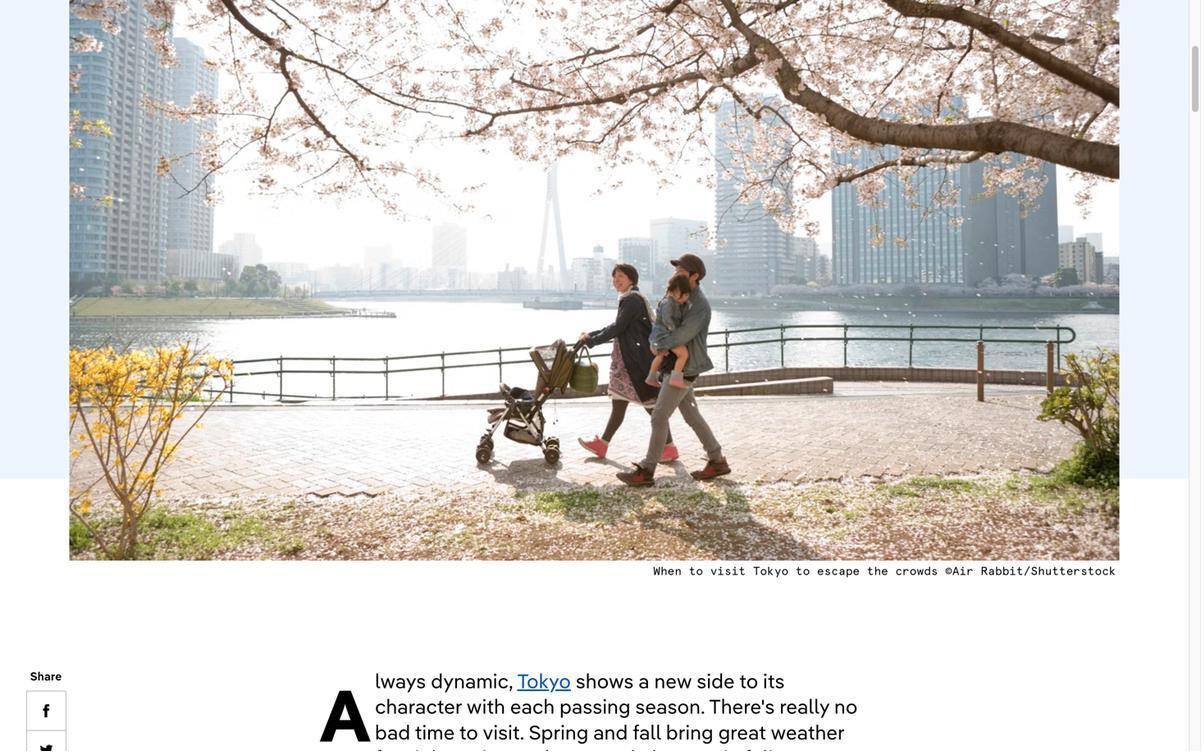 Task type: describe. For each thing, give the bounding box(es) containing it.
shows
[[576, 668, 634, 693]]

fall
[[633, 720, 662, 745]]

spring
[[529, 720, 589, 745]]

for
[[375, 745, 400, 751]]

escape
[[818, 566, 860, 578]]

to right when at the right bottom
[[689, 566, 704, 578]]

always dynamic, tokyo
[[319, 668, 571, 751]]

there's
[[710, 694, 775, 719]]

93888554
happiness, growth, purity, love image
[[69, 0, 1120, 561]]

when to visit tokyo to escape the crowds ©air rabbit/shutterstock
[[654, 566, 1117, 578]]

dynamic,
[[431, 668, 513, 693]]

weather
[[771, 720, 845, 745]]

to left 'its'
[[740, 668, 759, 693]]

shows a new side to its character with each passing season. there's really no bad time to visit. spring and fall bring great weather for sightseeing and seasonal changes in foliage –
[[375, 668, 858, 751]]

each
[[510, 694, 555, 719]]

crowds
[[896, 566, 939, 578]]

new
[[655, 668, 692, 693]]

side
[[697, 668, 735, 693]]

sightseeing
[[405, 745, 511, 751]]

bad
[[375, 720, 411, 745]]

–
[[813, 745, 824, 751]]

©air
[[946, 566, 974, 578]]

1 horizontal spatial and
[[594, 720, 628, 745]]

when
[[654, 566, 682, 578]]

in
[[724, 745, 740, 751]]



Task type: vqa. For each thing, say whether or not it's contained in the screenshot.
foliage
yes



Task type: locate. For each thing, give the bounding box(es) containing it.
the
[[868, 566, 889, 578]]

changes
[[641, 745, 719, 751]]

1 vertical spatial tokyo
[[518, 668, 571, 693]]

tokyo inside always dynamic, tokyo
[[518, 668, 571, 693]]

rabbit/shutterstock
[[982, 566, 1117, 578]]

great
[[719, 720, 767, 745]]

share to twitter image
[[40, 744, 53, 751]]

to up sightseeing in the left of the page
[[460, 720, 479, 745]]

tokyo
[[754, 566, 789, 578], [518, 668, 571, 693]]

visit
[[711, 566, 746, 578]]

to left escape
[[796, 566, 811, 578]]

passing
[[560, 694, 631, 719]]

to
[[689, 566, 704, 578], [796, 566, 811, 578], [740, 668, 759, 693], [460, 720, 479, 745]]

0 vertical spatial tokyo
[[754, 566, 789, 578]]

share
[[30, 669, 62, 683]]

and up seasonal
[[594, 720, 628, 745]]

1 horizontal spatial tokyo
[[754, 566, 789, 578]]

visit.
[[483, 720, 524, 745]]

seasonal
[[555, 745, 636, 751]]

and
[[594, 720, 628, 745], [515, 745, 550, 751]]

bring
[[666, 720, 714, 745]]

time
[[415, 720, 455, 745]]

0 horizontal spatial and
[[515, 745, 550, 751]]

foliage
[[745, 745, 808, 751]]

really
[[780, 694, 830, 719]]

share to facebook image
[[40, 704, 53, 718]]

character
[[375, 694, 462, 719]]

no
[[835, 694, 858, 719]]

always
[[319, 668, 426, 751]]

tokyo right visit
[[754, 566, 789, 578]]

and down spring
[[515, 745, 550, 751]]

a
[[639, 668, 650, 693]]

0 horizontal spatial tokyo
[[518, 668, 571, 693]]

season.
[[636, 694, 705, 719]]

tokyo link
[[518, 668, 571, 693]]

tokyo up each
[[518, 668, 571, 693]]

0 vertical spatial and
[[594, 720, 628, 745]]

with
[[467, 694, 506, 719]]

1 vertical spatial and
[[515, 745, 550, 751]]

its
[[764, 668, 785, 693]]



